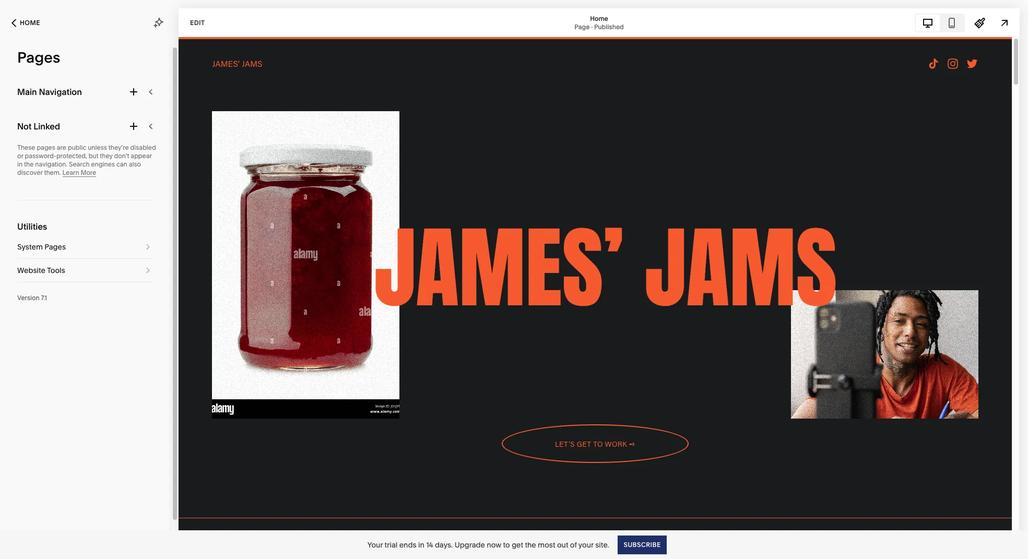 Task type: describe. For each thing, give the bounding box(es) containing it.
edit button
[[183, 13, 212, 32]]

are
[[57, 144, 66, 152]]

page
[[575, 23, 590, 31]]

don't
[[114, 152, 129, 160]]

your trial ends in 14 days. upgrade now to get the most out of your site.
[[368, 541, 610, 550]]

protected,
[[56, 152, 87, 160]]

website tools button
[[17, 259, 154, 282]]

upgrade
[[455, 541, 485, 550]]

these pages are public unless they're disabled or password-protected, but they don't appear in the navigation. search engines can also discover them.
[[17, 144, 156, 177]]

the inside these pages are public unless they're disabled or password-protected, but they don't appear in the navigation. search engines can also discover them.
[[24, 160, 34, 168]]

1 vertical spatial the
[[525, 541, 537, 550]]

learn more link
[[62, 169, 96, 177]]

not linked
[[17, 121, 60, 132]]

your
[[368, 541, 383, 550]]

version
[[17, 294, 40, 302]]

of
[[571, 541, 577, 550]]

disabled
[[130, 144, 156, 152]]

add a new page to the "not linked" navigation group image
[[128, 121, 140, 132]]

your
[[579, 541, 594, 550]]

now
[[487, 541, 502, 550]]

add a new page to the "main navigation" group image
[[128, 86, 140, 98]]

discover
[[17, 169, 43, 177]]

utilities
[[17, 222, 47, 232]]

learn
[[62, 169, 79, 177]]

main navigation
[[17, 87, 82, 97]]

main
[[17, 87, 37, 97]]

days.
[[435, 541, 453, 550]]

edit
[[190, 19, 205, 26]]

learn more
[[62, 169, 96, 177]]

not
[[17, 121, 32, 132]]

site.
[[596, 541, 610, 550]]

them.
[[44, 169, 61, 177]]

public
[[68, 144, 86, 152]]

website
[[17, 266, 45, 275]]

get
[[512, 541, 524, 550]]

subscribe
[[624, 541, 661, 549]]

tools
[[47, 266, 65, 275]]

home for home page · published
[[591, 14, 609, 22]]

home for home
[[20, 19, 40, 27]]

subscribe button
[[618, 536, 667, 555]]

but
[[89, 152, 98, 160]]



Task type: locate. For each thing, give the bounding box(es) containing it.
14
[[426, 541, 433, 550]]

the up "discover"
[[24, 160, 34, 168]]

1 vertical spatial in
[[418, 541, 425, 550]]

website tools
[[17, 266, 65, 275]]

home inside the home button
[[20, 19, 40, 27]]

7.1
[[41, 294, 47, 302]]

·
[[592, 23, 593, 31]]

to
[[503, 541, 510, 550]]

0 horizontal spatial in
[[17, 160, 23, 168]]

appear
[[131, 152, 152, 160]]

system pages button
[[17, 236, 154, 259]]

in
[[17, 160, 23, 168], [418, 541, 425, 550]]

they
[[100, 152, 113, 160]]

search
[[69, 160, 90, 168]]

1 horizontal spatial home
[[591, 14, 609, 22]]

home button
[[0, 11, 52, 34]]

in down or
[[17, 160, 23, 168]]

1 vertical spatial pages
[[45, 242, 66, 252]]

engines
[[91, 160, 115, 168]]

more
[[81, 169, 96, 177]]

published
[[595, 23, 624, 31]]

the
[[24, 160, 34, 168], [525, 541, 537, 550]]

system
[[17, 242, 43, 252]]

pages
[[37, 144, 55, 152]]

navigation
[[39, 87, 82, 97]]

pages inside button
[[45, 242, 66, 252]]

1 horizontal spatial the
[[525, 541, 537, 550]]

linked
[[34, 121, 60, 132]]

pages up main navigation
[[17, 49, 60, 66]]

out
[[557, 541, 569, 550]]

in left 14
[[418, 541, 425, 550]]

0 horizontal spatial the
[[24, 160, 34, 168]]

0 vertical spatial the
[[24, 160, 34, 168]]

most
[[538, 541, 556, 550]]

in inside these pages are public unless they're disabled or password-protected, but they don't appear in the navigation. search engines can also discover them.
[[17, 160, 23, 168]]

0 vertical spatial pages
[[17, 49, 60, 66]]

ends
[[400, 541, 417, 550]]

pages up tools in the left top of the page
[[45, 242, 66, 252]]

version 7.1
[[17, 294, 47, 302]]

pages
[[17, 49, 60, 66], [45, 242, 66, 252]]

1 horizontal spatial in
[[418, 541, 425, 550]]

trial
[[385, 541, 398, 550]]

the right get at the bottom of page
[[525, 541, 537, 550]]

unless
[[88, 144, 107, 152]]

system pages
[[17, 242, 66, 252]]

home inside the 'home page · published'
[[591, 14, 609, 22]]

navigation.
[[35, 160, 67, 168]]

they're
[[109, 144, 129, 152]]

home page · published
[[575, 14, 624, 31]]

can
[[116, 160, 127, 168]]

tab list
[[917, 14, 965, 31]]

or
[[17, 152, 23, 160]]

these
[[17, 144, 35, 152]]

0 horizontal spatial home
[[20, 19, 40, 27]]

0 vertical spatial in
[[17, 160, 23, 168]]

password-
[[25, 152, 56, 160]]

also
[[129, 160, 141, 168]]

home
[[591, 14, 609, 22], [20, 19, 40, 27]]



Task type: vqa. For each thing, say whether or not it's contained in the screenshot.
site.
yes



